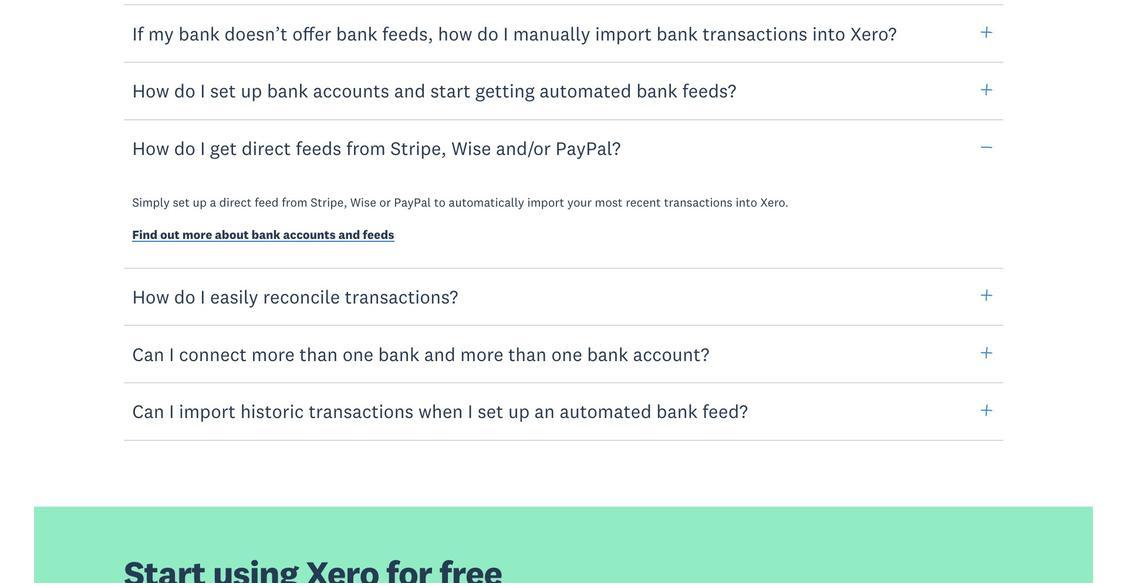 Task type: vqa. For each thing, say whether or not it's contained in the screenshot.
'works'
no



Task type: describe. For each thing, give the bounding box(es) containing it.
xero?
[[851, 21, 897, 45]]

from for feeds
[[346, 136, 386, 160]]

feed?
[[703, 400, 748, 423]]

i inside how do i easily reconcile transactions? dropdown button
[[200, 285, 205, 308]]

how do i set up bank accounts and start getting automated bank feeds? button
[[124, 61, 1003, 120]]

do for direct
[[174, 136, 195, 160]]

can i import historic transactions when i set up an automated bank feed?
[[132, 400, 748, 423]]

1 vertical spatial and
[[338, 227, 360, 243]]

1 one from the left
[[343, 342, 374, 366]]

i inside "how do i set up bank accounts and start getting automated bank feeds?" dropdown button
[[200, 79, 205, 102]]

wise for or
[[350, 194, 376, 210]]

about
[[215, 227, 249, 243]]

wise for and/or
[[451, 136, 491, 160]]

xero.
[[761, 194, 789, 210]]

easily
[[210, 285, 258, 308]]

how for how do i set up bank accounts and start getting automated bank feeds?
[[132, 79, 169, 102]]

how
[[438, 21, 473, 45]]

do for reconcile
[[174, 285, 195, 308]]

how do i easily reconcile transactions? button
[[124, 267, 1003, 326]]

your
[[568, 194, 592, 210]]

most
[[595, 194, 623, 210]]

import inside dropdown button
[[179, 400, 236, 423]]

i inside can i connect more than one bank and more than one bank account? dropdown button
[[169, 342, 174, 366]]

2 than from the left
[[508, 342, 547, 366]]

1 horizontal spatial more
[[252, 342, 295, 366]]

how do i easily reconcile transactions?
[[132, 285, 458, 308]]

getting
[[475, 79, 535, 102]]

transactions inside how do i get direct feeds from stripe, wise and/or paypal? element
[[664, 194, 733, 210]]

transactions inside dropdown button
[[703, 21, 808, 45]]

import inside dropdown button
[[595, 21, 652, 45]]

automated for getting
[[540, 79, 632, 102]]

automatically
[[449, 194, 524, 210]]

up inside can i import historic transactions when i set up an automated bank feed? dropdown button
[[508, 400, 530, 423]]

feeds?
[[682, 79, 737, 102]]

account?
[[633, 342, 710, 366]]

accounts inside how do i get direct feeds from stripe, wise and/or paypal? element
[[283, 227, 336, 243]]

feeds inside dropdown button
[[296, 136, 342, 160]]

more inside find out more about bank accounts and feeds link
[[182, 227, 212, 243]]

import inside how do i get direct feeds from stripe, wise and/or paypal? element
[[527, 194, 564, 210]]

can i connect more than one bank and more than one bank account? button
[[124, 324, 1003, 384]]

historic
[[240, 400, 304, 423]]

find
[[132, 227, 158, 243]]

i inside the if my bank doesn't offer bank feeds, how do i manually import bank transactions into xero? dropdown button
[[503, 21, 508, 45]]

manually
[[513, 21, 591, 45]]

can i import historic transactions when i set up an automated bank feed? button
[[124, 382, 1003, 441]]

2 one from the left
[[552, 342, 582, 366]]

feed
[[255, 194, 279, 210]]

direct for get
[[242, 136, 291, 160]]

start
[[430, 79, 471, 102]]

up inside how do i get direct feeds from stripe, wise and/or paypal? element
[[193, 194, 207, 210]]

accounts inside dropdown button
[[313, 79, 390, 102]]



Task type: locate. For each thing, give the bounding box(es) containing it.
0 vertical spatial direct
[[242, 136, 291, 160]]

up
[[241, 79, 262, 102], [193, 194, 207, 210], [508, 400, 530, 423]]

1 horizontal spatial stripe,
[[391, 136, 447, 160]]

set inside "how do i set up bank accounts and start getting automated bank feeds?" dropdown button
[[210, 79, 236, 102]]

offer
[[292, 21, 332, 45]]

and/or
[[496, 136, 551, 160]]

1 horizontal spatial from
[[346, 136, 386, 160]]

0 vertical spatial feeds
[[296, 136, 342, 160]]

do
[[477, 21, 499, 45], [174, 79, 195, 102], [174, 136, 195, 160], [174, 285, 195, 308]]

0 vertical spatial set
[[210, 79, 236, 102]]

1 vertical spatial up
[[193, 194, 207, 210]]

up left an
[[508, 400, 530, 423]]

simply set up a direct feed from stripe, wise or paypal to automatically import your most recent transactions into xero.
[[132, 194, 789, 210]]

how
[[132, 79, 169, 102], [132, 136, 169, 160], [132, 285, 169, 308]]

0 horizontal spatial wise
[[350, 194, 376, 210]]

1 than from the left
[[299, 342, 338, 366]]

into
[[813, 21, 846, 45], [736, 194, 758, 210]]

how do i set up bank accounts and start getting automated bank feeds?
[[132, 79, 737, 102]]

from up or
[[346, 136, 386, 160]]

stripe, for feed
[[311, 194, 347, 210]]

0 vertical spatial from
[[346, 136, 386, 160]]

bank inside how do i get direct feeds from stripe, wise and/or paypal? element
[[252, 227, 280, 243]]

to
[[434, 194, 446, 210]]

if my bank doesn't offer bank feeds, how do i manually import bank transactions into xero? button
[[124, 4, 1003, 63]]

can for can i import historic transactions when i set up an automated bank feed?
[[132, 400, 164, 423]]

2 vertical spatial transactions
[[309, 400, 414, 423]]

1 vertical spatial wise
[[350, 194, 376, 210]]

feeds,
[[382, 21, 433, 45]]

0 horizontal spatial than
[[299, 342, 338, 366]]

0 horizontal spatial one
[[343, 342, 374, 366]]

how do i get direct feeds from stripe, wise and/or paypal?
[[132, 136, 621, 160]]

wise
[[451, 136, 491, 160], [350, 194, 376, 210]]

import
[[595, 21, 652, 45], [527, 194, 564, 210], [179, 400, 236, 423]]

0 vertical spatial import
[[595, 21, 652, 45]]

set inside how do i get direct feeds from stripe, wise and/or paypal? element
[[173, 194, 190, 210]]

if
[[132, 21, 143, 45]]

1 vertical spatial can
[[132, 400, 164, 423]]

2 vertical spatial import
[[179, 400, 236, 423]]

automated
[[540, 79, 632, 102], [560, 400, 652, 423]]

1 vertical spatial accounts
[[283, 227, 336, 243]]

0 horizontal spatial feeds
[[296, 136, 342, 160]]

0 vertical spatial and
[[394, 79, 426, 102]]

0 vertical spatial stripe,
[[391, 136, 447, 160]]

set right simply
[[173, 194, 190, 210]]

stripe,
[[391, 136, 447, 160], [311, 194, 347, 210]]

0 vertical spatial how
[[132, 79, 169, 102]]

i
[[503, 21, 508, 45], [200, 79, 205, 102], [200, 136, 205, 160], [200, 285, 205, 308], [169, 342, 174, 366], [169, 400, 174, 423], [468, 400, 473, 423]]

up inside "how do i set up bank accounts and start getting automated bank feeds?" dropdown button
[[241, 79, 262, 102]]

1 horizontal spatial than
[[508, 342, 547, 366]]

stripe, inside how do i get direct feeds from stripe, wise and/or paypal? dropdown button
[[391, 136, 447, 160]]

out
[[160, 227, 180, 243]]

2 horizontal spatial up
[[508, 400, 530, 423]]

0 vertical spatial up
[[241, 79, 262, 102]]

an
[[535, 400, 555, 423]]

transactions?
[[345, 285, 458, 308]]

1 horizontal spatial up
[[241, 79, 262, 102]]

3 how from the top
[[132, 285, 169, 308]]

connect
[[179, 342, 247, 366]]

1 vertical spatial how
[[132, 136, 169, 160]]

find out more about bank accounts and feeds
[[132, 227, 394, 243]]

automated inside "how do i set up bank accounts and start getting automated bank feeds?" dropdown button
[[540, 79, 632, 102]]

1 vertical spatial stripe,
[[311, 194, 347, 210]]

set up get
[[210, 79, 236, 102]]

bank
[[179, 21, 220, 45], [336, 21, 377, 45], [657, 21, 698, 45], [267, 79, 308, 102], [636, 79, 678, 102], [252, 227, 280, 243], [378, 342, 420, 366], [587, 342, 628, 366], [657, 400, 698, 423]]

2 can from the top
[[132, 400, 164, 423]]

1 vertical spatial automated
[[560, 400, 652, 423]]

1 how from the top
[[132, 79, 169, 102]]

direct
[[242, 136, 291, 160], [219, 194, 252, 210]]

2 vertical spatial and
[[424, 342, 456, 366]]

stripe, up paypal
[[391, 136, 447, 160]]

0 horizontal spatial import
[[179, 400, 236, 423]]

transactions inside dropdown button
[[309, 400, 414, 423]]

2 horizontal spatial set
[[478, 400, 504, 423]]

2 how from the top
[[132, 136, 169, 160]]

1 vertical spatial transactions
[[664, 194, 733, 210]]

into inside dropdown button
[[813, 21, 846, 45]]

1 vertical spatial feeds
[[363, 227, 394, 243]]

get
[[210, 136, 237, 160]]

how do i get direct feeds from stripe, wise and/or paypal? button
[[124, 119, 1003, 178]]

1 horizontal spatial feeds
[[363, 227, 394, 243]]

reconcile
[[263, 285, 340, 308]]

do for up
[[174, 79, 195, 102]]

stripe, inside how do i get direct feeds from stripe, wise and/or paypal? element
[[311, 194, 347, 210]]

a
[[210, 194, 216, 210]]

accounts
[[313, 79, 390, 102], [283, 227, 336, 243]]

my
[[148, 21, 174, 45]]

can inside dropdown button
[[132, 342, 164, 366]]

can i connect more than one bank and more than one bank account?
[[132, 342, 710, 366]]

1 can from the top
[[132, 342, 164, 366]]

direct right a on the left of the page
[[219, 194, 252, 210]]

2 vertical spatial set
[[478, 400, 504, 423]]

from
[[346, 136, 386, 160], [282, 194, 308, 210]]

or
[[380, 194, 391, 210]]

transactions
[[703, 21, 808, 45], [664, 194, 733, 210], [309, 400, 414, 423]]

0 vertical spatial into
[[813, 21, 846, 45]]

up left a on the left of the page
[[193, 194, 207, 210]]

direct for a
[[219, 194, 252, 210]]

from for feed
[[282, 194, 308, 210]]

2 vertical spatial how
[[132, 285, 169, 308]]

can inside dropdown button
[[132, 400, 164, 423]]

feeds
[[296, 136, 342, 160], [363, 227, 394, 243]]

0 horizontal spatial set
[[173, 194, 190, 210]]

and inside dropdown button
[[424, 342, 456, 366]]

wise left and/or
[[451, 136, 491, 160]]

1 vertical spatial direct
[[219, 194, 252, 210]]

into left xero?
[[813, 21, 846, 45]]

0 horizontal spatial stripe,
[[311, 194, 347, 210]]

direct inside dropdown button
[[242, 136, 291, 160]]

direct right get
[[242, 136, 291, 160]]

paypal
[[394, 194, 431, 210]]

set inside can i import historic transactions when i set up an automated bank feed? dropdown button
[[478, 400, 504, 423]]

recent
[[626, 194, 661, 210]]

0 vertical spatial transactions
[[703, 21, 808, 45]]

simply
[[132, 194, 170, 210]]

0 vertical spatial automated
[[540, 79, 632, 102]]

and inside dropdown button
[[394, 79, 426, 102]]

2 vertical spatial up
[[508, 400, 530, 423]]

up down doesn't
[[241, 79, 262, 102]]

wise inside dropdown button
[[451, 136, 491, 160]]

1 horizontal spatial wise
[[451, 136, 491, 160]]

when
[[419, 400, 463, 423]]

can
[[132, 342, 164, 366], [132, 400, 164, 423]]

0 horizontal spatial more
[[182, 227, 212, 243]]

0 horizontal spatial up
[[193, 194, 207, 210]]

from right feed
[[282, 194, 308, 210]]

stripe, for feeds
[[391, 136, 447, 160]]

automated for an
[[560, 400, 652, 423]]

1 horizontal spatial set
[[210, 79, 236, 102]]

if my bank doesn't offer bank feeds, how do i manually import bank transactions into xero?
[[132, 21, 897, 45]]

from inside how do i get direct feeds from stripe, wise and/or paypal? element
[[282, 194, 308, 210]]

i inside how do i get direct feeds from stripe, wise and/or paypal? dropdown button
[[200, 136, 205, 160]]

1 vertical spatial import
[[527, 194, 564, 210]]

2 horizontal spatial import
[[595, 21, 652, 45]]

into inside how do i get direct feeds from stripe, wise and/or paypal? element
[[736, 194, 758, 210]]

0 vertical spatial can
[[132, 342, 164, 366]]

how for how do i easily reconcile transactions?
[[132, 285, 169, 308]]

1 horizontal spatial into
[[813, 21, 846, 45]]

into left xero.
[[736, 194, 758, 210]]

set right when
[[478, 400, 504, 423]]

than
[[299, 342, 338, 366], [508, 342, 547, 366]]

can for can i connect more than one bank and more than one bank account?
[[132, 342, 164, 366]]

set
[[210, 79, 236, 102], [173, 194, 190, 210], [478, 400, 504, 423]]

1 horizontal spatial import
[[527, 194, 564, 210]]

paypal?
[[556, 136, 621, 160]]

0 vertical spatial wise
[[451, 136, 491, 160]]

stripe, left or
[[311, 194, 347, 210]]

1 vertical spatial into
[[736, 194, 758, 210]]

2 horizontal spatial more
[[460, 342, 504, 366]]

how inside dropdown button
[[132, 79, 169, 102]]

1 vertical spatial set
[[173, 194, 190, 210]]

0 horizontal spatial from
[[282, 194, 308, 210]]

1 vertical spatial from
[[282, 194, 308, 210]]

more
[[182, 227, 212, 243], [252, 342, 295, 366], [460, 342, 504, 366]]

how do i get direct feeds from stripe, wise and/or paypal? element
[[113, 178, 1015, 269]]

and for bank
[[424, 342, 456, 366]]

from inside how do i get direct feeds from stripe, wise and/or paypal? dropdown button
[[346, 136, 386, 160]]

0 vertical spatial accounts
[[313, 79, 390, 102]]

0 horizontal spatial into
[[736, 194, 758, 210]]

do inside dropdown button
[[174, 79, 195, 102]]

1 horizontal spatial one
[[552, 342, 582, 366]]

automated inside can i import historic transactions when i set up an automated bank feed? dropdown button
[[560, 400, 652, 423]]

bank inside dropdown button
[[657, 400, 698, 423]]

and for accounts
[[394, 79, 426, 102]]

one
[[343, 342, 374, 366], [552, 342, 582, 366]]

how for how do i get direct feeds from stripe, wise and/or paypal?
[[132, 136, 169, 160]]

doesn't
[[224, 21, 288, 45]]

wise left or
[[350, 194, 376, 210]]

find out more about bank accounts and feeds link
[[132, 227, 394, 245]]

and
[[394, 79, 426, 102], [338, 227, 360, 243], [424, 342, 456, 366]]



